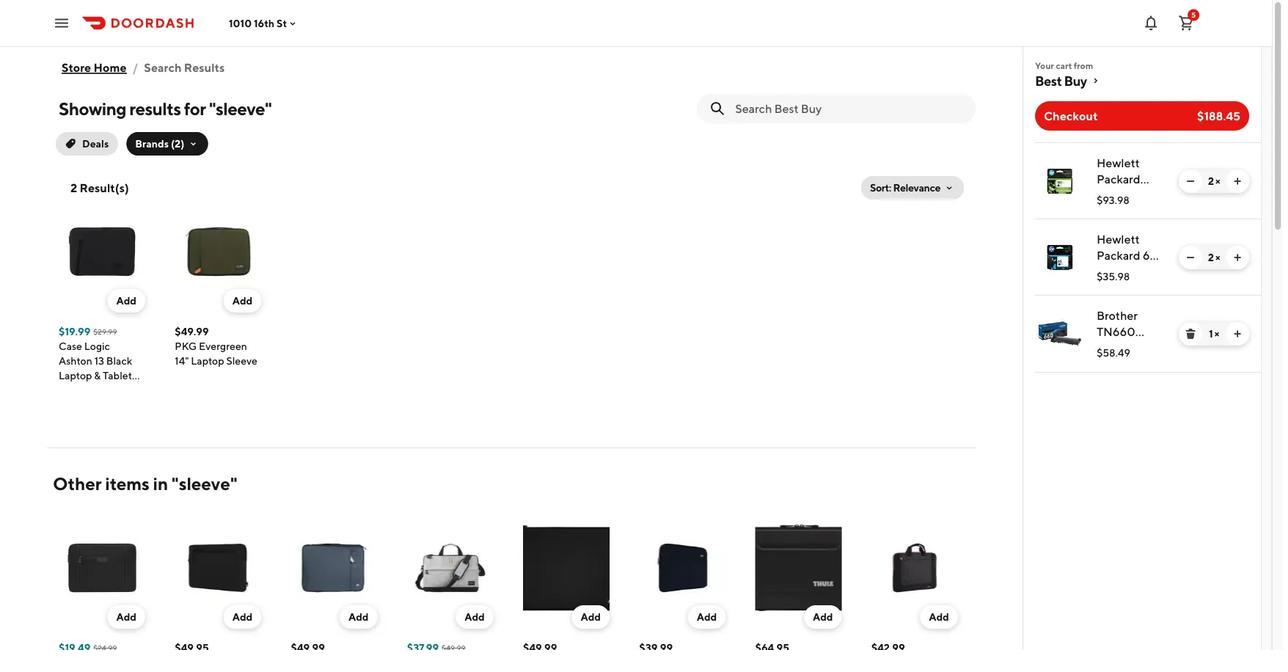 Task type: describe. For each thing, give the bounding box(es) containing it.
remove item from cart image
[[1185, 328, 1197, 340]]

brands (2)
[[135, 138, 184, 150]]

notification bell image
[[1142, 14, 1160, 32]]

list containing 2 ×
[[1024, 142, 1261, 373]]

results
[[184, 61, 225, 74]]

relevance
[[893, 182, 941, 194]]

sleeve inside $19.99 $29.99 case logic ashton 13 black laptop & tablet case & sleeve
[[93, 384, 124, 396]]

2 result(s)
[[70, 181, 129, 195]]

add for pkg evergreen 14" laptop sleeve image
[[232, 295, 253, 307]]

store
[[62, 61, 91, 74]]

for
[[184, 98, 206, 119]]

add for targus strata 15.6" laptop pewter sleeve image
[[465, 611, 485, 623]]

showing
[[59, 98, 126, 119]]

laptop inside $19.99 $29.99 case logic ashton 13 black laptop & tablet case & sleeve
[[59, 369, 92, 382]]

sort:
[[870, 182, 891, 194]]

other
[[53, 473, 102, 494]]

targus pulse 16" black & purple laptop sleeve image
[[871, 525, 958, 611]]

thule gauntlet macbook pro 14" black sleeve image
[[755, 525, 842, 611]]

targus 14" black laptop sleeve image
[[59, 525, 145, 611]]

add for speck macbook 13"-14" laptop transfer pro pocket protective universal coastal blue & white sleeve image
[[697, 611, 717, 623]]

1
[[1209, 328, 1213, 340]]

open menu image
[[53, 14, 70, 32]]

result(s)
[[80, 181, 129, 195]]

sleeve inside $49.99 pkg evergreen 14" laptop sleeve
[[226, 355, 258, 367]]

1010
[[229, 17, 252, 29]]

1 case from the top
[[59, 340, 82, 352]]

in
[[153, 473, 168, 494]]

your cart from
[[1035, 60, 1093, 70]]

add for "pkg 14" dark gray laptop sleeve" image
[[348, 611, 369, 623]]

"sleeve" for showing results for "sleeve"
[[209, 98, 272, 119]]

best buy
[[1035, 73, 1087, 88]]

from
[[1074, 60, 1093, 70]]

0 vertical spatial &
[[94, 369, 101, 382]]

cart
[[1056, 60, 1072, 70]]

sort: relevance
[[870, 182, 941, 194]]

2 × for $93.98
[[1208, 175, 1220, 187]]

5
[[1191, 11, 1196, 19]]

add for native union stow lite sleeves 14" black macbook cover image
[[581, 611, 601, 623]]

targus strata 15.6" laptop pewter sleeve image
[[407, 525, 494, 611]]

(2)
[[171, 138, 184, 150]]

laptop inside $49.99 pkg evergreen 14" laptop sleeve
[[191, 355, 224, 367]]

$49.99 pkg evergreen 14" laptop sleeve
[[175, 325, 258, 367]]

$49.99
[[175, 325, 209, 338]]

add for targus pulse 16" black & purple laptop sleeve image
[[929, 611, 949, 623]]

$58.49
[[1097, 347, 1131, 359]]

store home / search results
[[62, 61, 225, 74]]

14"
[[175, 355, 189, 367]]

2 for $35.98
[[1208, 251, 1214, 263]]

showing results for "sleeve"
[[59, 98, 272, 119]]

brother tn660 high-yield black toner cartridge image
[[1038, 312, 1082, 356]]

1 ×
[[1209, 328, 1219, 340]]

add for "targus 14" black laptop sleeve" image
[[116, 611, 136, 623]]

case logic ashton 13 black laptop & tablet case & sleeve image
[[59, 208, 145, 295]]



Task type: vqa. For each thing, say whether or not it's contained in the screenshot.
left 11:25
no



Task type: locate. For each thing, give the bounding box(es) containing it.
0 vertical spatial sleeve
[[226, 355, 258, 367]]

st
[[277, 17, 287, 29]]

"sleeve" right for
[[209, 98, 272, 119]]

0 vertical spatial 2 ×
[[1208, 175, 1220, 187]]

2 × right remove one from cart image
[[1208, 251, 1220, 263]]

0 vertical spatial "sleeve"
[[209, 98, 272, 119]]

buy
[[1064, 73, 1087, 88]]

hewlett packard high-yield 910xl black ink cartridge image
[[1038, 159, 1082, 203]]

13
[[94, 355, 104, 367]]

laptop down 'ashton'
[[59, 369, 92, 382]]

$188.45
[[1197, 109, 1241, 123]]

add one to cart image right remove one from cart image
[[1232, 252, 1244, 263]]

5 button
[[1172, 8, 1201, 38]]

2 ×
[[1208, 175, 1220, 187], [1208, 251, 1220, 263]]

1 vertical spatial &
[[84, 384, 91, 396]]

& down 'ashton'
[[84, 384, 91, 396]]

0 vertical spatial add one to cart image
[[1232, 175, 1244, 187]]

1 vertical spatial sleeve
[[93, 384, 124, 396]]

best
[[1035, 73, 1062, 88]]

laptop
[[191, 355, 224, 367], [59, 369, 92, 382]]

×
[[1216, 175, 1220, 187], [1216, 251, 1220, 263], [1215, 328, 1219, 340]]

5 items, open order cart image
[[1178, 14, 1195, 32]]

best buy link
[[1035, 72, 1250, 90]]

2 left result(s) at the top of the page
[[70, 181, 77, 195]]

evergreen
[[199, 340, 247, 352]]

Search Best Buy search field
[[735, 101, 964, 117]]

tablet
[[103, 369, 132, 382]]

× right remove one from cart icon
[[1216, 175, 1220, 187]]

results
[[129, 98, 181, 119]]

add one to cart image for $58.49
[[1232, 328, 1244, 340]]

× right remove one from cart image
[[1216, 251, 1220, 263]]

"sleeve" right in
[[172, 473, 237, 494]]

2 add one to cart image from the top
[[1232, 252, 1244, 263]]

deals
[[82, 138, 109, 150]]

$35.98
[[1097, 270, 1130, 282]]

1 add one to cart image from the top
[[1232, 175, 1244, 187]]

sleeve down tablet
[[93, 384, 124, 396]]

2 2 × from the top
[[1208, 251, 1220, 263]]

1 vertical spatial "sleeve"
[[172, 473, 237, 494]]

2 right remove one from cart icon
[[1208, 175, 1214, 187]]

add one to cart image for $35.98
[[1232, 252, 1244, 263]]

2
[[1208, 175, 1214, 187], [70, 181, 77, 195], [1208, 251, 1214, 263]]

ashton
[[59, 355, 92, 367]]

× for $93.98
[[1216, 175, 1220, 187]]

sleeve
[[226, 355, 258, 367], [93, 384, 124, 396]]

1010 16th st
[[229, 17, 287, 29]]

add for incase compact sleeve up to macbook 14" black laptop image
[[232, 611, 253, 623]]

0 vertical spatial ×
[[1216, 175, 1220, 187]]

3 add one to cart image from the top
[[1232, 328, 1244, 340]]

add
[[116, 295, 136, 307], [232, 295, 253, 307], [116, 611, 136, 623], [232, 611, 253, 623], [348, 611, 369, 623], [465, 611, 485, 623], [581, 611, 601, 623], [697, 611, 717, 623], [813, 611, 833, 623], [929, 611, 949, 623]]

/
[[132, 61, 138, 74]]

remove one from cart image
[[1185, 175, 1197, 187]]

$19.99 $29.99 case logic ashton 13 black laptop & tablet case & sleeve
[[59, 325, 132, 396]]

2 × for $35.98
[[1208, 251, 1220, 263]]

brands (2) button
[[126, 132, 208, 156]]

1 horizontal spatial laptop
[[191, 355, 224, 367]]

0 vertical spatial case
[[59, 340, 82, 352]]

"sleeve" for other items in "sleeve"
[[172, 473, 237, 494]]

1 horizontal spatial &
[[94, 369, 101, 382]]

1 vertical spatial 2 ×
[[1208, 251, 1220, 263]]

2 vertical spatial ×
[[1215, 328, 1219, 340]]

2 case from the top
[[59, 384, 82, 396]]

add for thule gauntlet macbook pro 14" black sleeve image
[[813, 611, 833, 623]]

list
[[1024, 142, 1261, 373]]

1010 16th st button
[[229, 17, 299, 29]]

home
[[94, 61, 127, 74]]

case down $19.99
[[59, 340, 82, 352]]

logic
[[84, 340, 110, 352]]

items
[[105, 473, 150, 494]]

× for $35.98
[[1216, 251, 1220, 263]]

& down the 13
[[94, 369, 101, 382]]

add for case logic ashton 13 black laptop & tablet case & sleeve image
[[116, 295, 136, 307]]

2 for $93.98
[[1208, 175, 1214, 187]]

× for $58.49
[[1215, 328, 1219, 340]]

checkout
[[1044, 109, 1098, 123]]

$29.99
[[93, 327, 117, 336]]

16th
[[254, 17, 275, 29]]

add one to cart image for $93.98
[[1232, 175, 1244, 187]]

1 2 × from the top
[[1208, 175, 1220, 187]]

brands
[[135, 138, 169, 150]]

laptop down the evergreen
[[191, 355, 224, 367]]

× right "1"
[[1215, 328, 1219, 340]]

add button
[[107, 289, 145, 313], [107, 289, 145, 313], [224, 289, 261, 313], [224, 289, 261, 313], [107, 605, 145, 629], [107, 605, 145, 629], [224, 605, 261, 629], [224, 605, 261, 629], [340, 605, 377, 629], [340, 605, 377, 629], [456, 605, 494, 629], [456, 605, 494, 629], [572, 605, 610, 629], [572, 605, 610, 629], [688, 605, 726, 629], [688, 605, 726, 629], [804, 605, 842, 629], [804, 605, 842, 629], [920, 605, 958, 629], [920, 605, 958, 629]]

0 horizontal spatial sleeve
[[93, 384, 124, 396]]

your
[[1035, 60, 1054, 70]]

sleeve down the evergreen
[[226, 355, 258, 367]]

pkg 14" dark gray laptop sleeve image
[[291, 525, 377, 611]]

case
[[59, 340, 82, 352], [59, 384, 82, 396]]

1 vertical spatial add one to cart image
[[1232, 252, 1244, 263]]

incase compact sleeve up to macbook 14" black laptop image
[[175, 525, 261, 611]]

other items in "sleeve"
[[53, 473, 237, 494]]

add one to cart image right remove one from cart icon
[[1232, 175, 1244, 187]]

black
[[106, 355, 132, 367]]

case down 'ashton'
[[59, 384, 82, 396]]

1 vertical spatial case
[[59, 384, 82, 396]]

0 vertical spatial laptop
[[191, 355, 224, 367]]

add one to cart image right 1 × at the right bottom of the page
[[1232, 328, 1244, 340]]

0 horizontal spatial &
[[84, 384, 91, 396]]

2 vertical spatial add one to cart image
[[1232, 328, 1244, 340]]

pkg evergreen 14" laptop sleeve image
[[175, 208, 261, 295]]

pkg
[[175, 340, 197, 352]]

store home link
[[62, 53, 127, 82]]

search
[[144, 61, 182, 74]]

sort: relevance button
[[861, 176, 964, 200]]

&
[[94, 369, 101, 382], [84, 384, 91, 396]]

speck macbook 13"-14" laptop transfer pro pocket protective universal coastal blue & white sleeve image
[[639, 525, 726, 611]]

add one to cart image
[[1232, 175, 1244, 187], [1232, 252, 1244, 263], [1232, 328, 1244, 340]]

remove one from cart image
[[1185, 252, 1197, 263]]

deals button
[[53, 129, 121, 158], [56, 132, 118, 156]]

native union stow lite sleeves 14" black macbook cover image
[[523, 525, 610, 611]]

2 right remove one from cart image
[[1208, 251, 1214, 263]]

$93.98
[[1097, 194, 1130, 206]]

1 vertical spatial laptop
[[59, 369, 92, 382]]

1 vertical spatial ×
[[1216, 251, 1220, 263]]

2 × right remove one from cart icon
[[1208, 175, 1220, 187]]

0 horizontal spatial laptop
[[59, 369, 92, 382]]

hewlett packard 65 standard capacity black ink cartridge image
[[1038, 236, 1082, 280]]

$19.99
[[59, 325, 90, 338]]

1 horizontal spatial sleeve
[[226, 355, 258, 367]]

"sleeve"
[[209, 98, 272, 119], [172, 473, 237, 494]]



